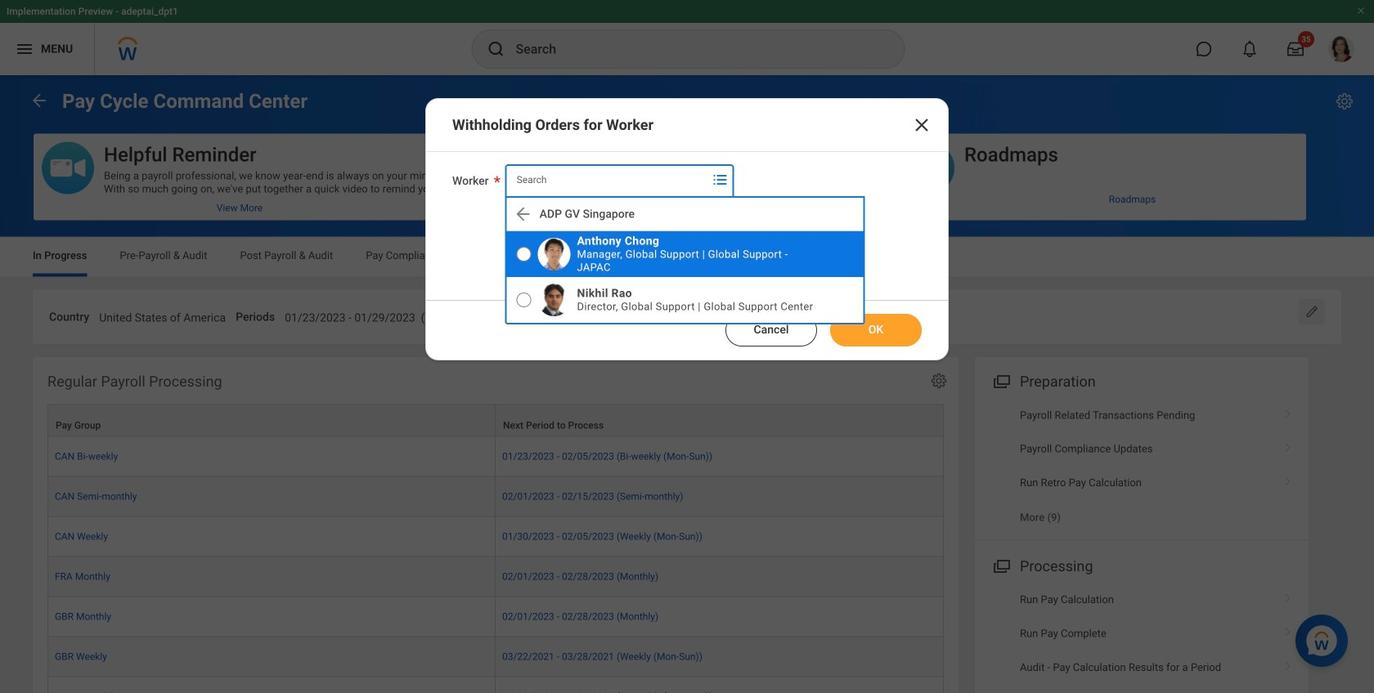 Task type: vqa. For each thing, say whether or not it's contained in the screenshot.
Regular Payroll Processing ELEMENT
yes



Task type: describe. For each thing, give the bounding box(es) containing it.
profile logan mcneil element
[[1319, 31, 1365, 67]]

2 row from the top
[[47, 437, 944, 477]]

Search field
[[506, 165, 707, 195]]

1 chevron right image from the top
[[1278, 404, 1299, 420]]

4 row from the top
[[47, 517, 944, 557]]

notifications large image
[[1242, 41, 1258, 57]]

regular payroll processing element
[[33, 358, 959, 694]]

previous page image
[[29, 91, 49, 110]]

7 row from the top
[[47, 638, 944, 678]]

3 row from the top
[[47, 477, 944, 517]]

arrow left image
[[513, 205, 533, 224]]

1 row from the top
[[47, 404, 944, 437]]

prompts image
[[711, 170, 730, 190]]

configure this page image
[[1335, 92, 1355, 111]]

8 row from the top
[[47, 678, 944, 694]]

menu group image for second chevron right icon from the bottom of the page
[[990, 555, 1012, 577]]



Task type: locate. For each thing, give the bounding box(es) containing it.
2 menu group image from the top
[[990, 555, 1012, 577]]

inbox large image
[[1288, 41, 1304, 57]]

4 chevron right image from the top
[[1278, 622, 1299, 638]]

5 row from the top
[[47, 557, 944, 597]]

anthony chong image
[[538, 238, 571, 271]]

list for menu group "icon" for 1st chevron right image from the top
[[975, 399, 1309, 535]]

1 vertical spatial menu group image
[[990, 555, 1012, 577]]

nikhil rao image
[[538, 284, 571, 317]]

list
[[975, 399, 1309, 535], [975, 583, 1309, 694]]

row
[[47, 404, 944, 437], [47, 437, 944, 477], [47, 477, 944, 517], [47, 517, 944, 557], [47, 557, 944, 597], [47, 597, 944, 638], [47, 638, 944, 678], [47, 678, 944, 694]]

1 list from the top
[[975, 399, 1309, 535]]

1 vertical spatial chevron right image
[[1278, 656, 1299, 672]]

2 chevron right image from the top
[[1278, 656, 1299, 672]]

x image
[[912, 115, 932, 135]]

banner
[[0, 0, 1374, 75]]

close environment banner image
[[1356, 6, 1366, 16]]

1 vertical spatial list
[[975, 583, 1309, 694]]

dialog
[[425, 98, 949, 361]]

6 row from the top
[[47, 597, 944, 638]]

0 vertical spatial menu group image
[[990, 370, 1012, 392]]

chevron right image
[[1278, 588, 1299, 605], [1278, 656, 1299, 672]]

menu group image
[[990, 370, 1012, 392], [990, 555, 1012, 577]]

list for second chevron right icon from the bottom of the page's menu group "icon"
[[975, 583, 1309, 694]]

1 menu group image from the top
[[990, 370, 1012, 392]]

search image
[[486, 39, 506, 59]]

tab list
[[16, 238, 1358, 277]]

main content
[[0, 75, 1374, 694]]

0 vertical spatial chevron right image
[[1278, 588, 1299, 605]]

1 chevron right image from the top
[[1278, 588, 1299, 605]]

chevron right image
[[1278, 404, 1299, 420], [1278, 437, 1299, 454], [1278, 471, 1299, 488], [1278, 622, 1299, 638]]

3 chevron right image from the top
[[1278, 471, 1299, 488]]

0 vertical spatial list
[[975, 399, 1309, 535]]

menu group image for 1st chevron right image from the top
[[990, 370, 1012, 392]]

None text field
[[753, 301, 905, 330]]

2 chevron right image from the top
[[1278, 437, 1299, 454]]

None text field
[[99, 301, 226, 330], [285, 301, 521, 330], [99, 301, 226, 330], [285, 301, 521, 330]]

2 list from the top
[[975, 583, 1309, 694]]

edit image
[[1304, 304, 1320, 320]]



